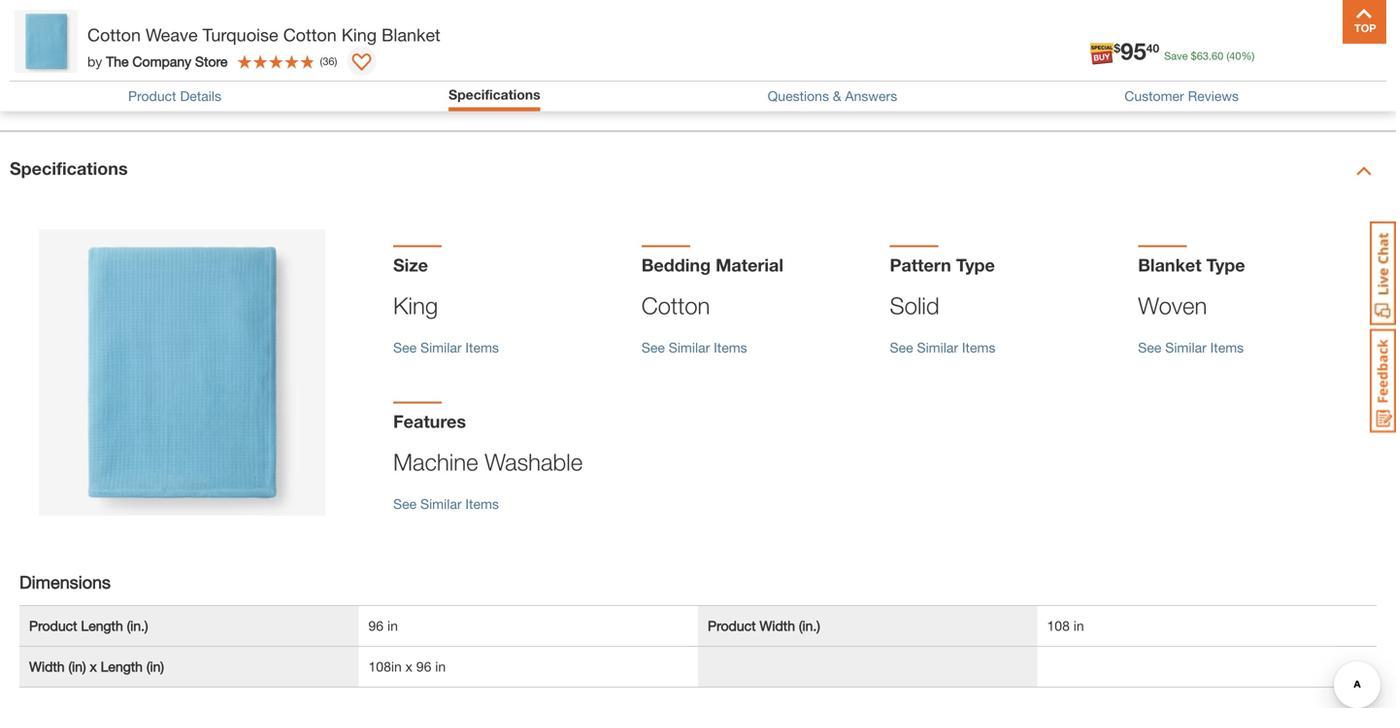 Task type: locate. For each thing, give the bounding box(es) containing it.
similar for solid
[[917, 339, 959, 355]]

x
[[90, 659, 97, 675], [406, 659, 413, 675]]

$
[[1115, 41, 1121, 55], [1192, 50, 1197, 62]]

0 horizontal spatial in
[[388, 618, 398, 634]]

items up features
[[466, 339, 499, 355]]

0 horizontal spatial (in)
[[68, 659, 86, 675]]

length up width (in) x length (in)
[[81, 618, 123, 634]]

1 vertical spatial width
[[29, 659, 65, 675]]

1 horizontal spatial width
[[760, 618, 796, 634]]

see similar items
[[393, 339, 499, 355], [642, 339, 748, 355], [890, 339, 996, 355], [1139, 339, 1244, 355], [393, 496, 499, 512]]

1 (in.) from the left
[[127, 618, 148, 634]]

0 horizontal spatial 96
[[369, 618, 384, 634]]

blanket
[[382, 24, 441, 45], [1139, 254, 1202, 275]]

similar up features
[[421, 339, 462, 355]]

0 horizontal spatial $
[[1115, 41, 1121, 55]]

( right 60
[[1227, 50, 1230, 62]]

see similar items up features
[[393, 339, 499, 355]]

1 horizontal spatial king
[[393, 292, 438, 319]]

features
[[393, 411, 466, 432]]

bedding
[[642, 254, 711, 275]]

$ left .
[[1192, 50, 1197, 62]]

)
[[335, 55, 337, 68]]

questions & answers button
[[768, 88, 898, 104], [768, 88, 898, 104]]

pattern
[[890, 254, 952, 275]]

40 left save
[[1147, 41, 1160, 55]]

see for machine washable
[[393, 496, 417, 512]]

in up 108in
[[388, 618, 398, 634]]

x down product length (in.)
[[90, 659, 97, 675]]

length down product length (in.)
[[101, 659, 143, 675]]

2 horizontal spatial cotton
[[642, 292, 710, 319]]

cotton down bedding
[[642, 292, 710, 319]]

40
[[1147, 41, 1160, 55], [1230, 50, 1242, 62]]

(in)
[[68, 659, 86, 675], [147, 659, 164, 675]]

dimensions
[[19, 572, 111, 592]]

live chat image
[[1371, 221, 1397, 325]]

king down size
[[393, 292, 438, 319]]

see similar items down the machine
[[393, 496, 499, 512]]

items down 'blanket type'
[[1211, 339, 1244, 355]]

items
[[466, 339, 499, 355], [714, 339, 748, 355], [963, 339, 996, 355], [1211, 339, 1244, 355], [466, 496, 499, 512]]

1 horizontal spatial specifications
[[449, 86, 541, 102]]

108 in
[[1048, 618, 1085, 634]]

108in x 96 in
[[369, 659, 446, 675]]

see for solid
[[890, 339, 914, 355]]

0 horizontal spatial king
[[342, 24, 377, 45]]

product
[[10, 81, 76, 101], [128, 88, 176, 104], [29, 618, 77, 634], [708, 618, 756, 634]]

0 horizontal spatial cotton
[[87, 24, 141, 45]]

cotton up the "( 36 )"
[[283, 24, 337, 45]]

1 horizontal spatial type
[[1207, 254, 1246, 275]]

turquoise
[[203, 24, 278, 45]]

similar for woven
[[1166, 339, 1207, 355]]

2 horizontal spatial in
[[1074, 618, 1085, 634]]

solid
[[890, 292, 940, 319]]

size
[[393, 254, 428, 275]]

see down woven
[[1139, 339, 1162, 355]]

weave
[[146, 24, 198, 45]]

product details
[[10, 81, 138, 101], [128, 88, 221, 104]]

see similar items for cotton
[[642, 339, 748, 355]]

in right 108
[[1074, 618, 1085, 634]]

type
[[957, 254, 996, 275], [1207, 254, 1246, 275]]

cotton weave turquoise cotton king blanket
[[87, 24, 441, 45]]

1 horizontal spatial cotton
[[283, 24, 337, 45]]

cotton
[[87, 24, 141, 45], [283, 24, 337, 45], [642, 292, 710, 319]]

.
[[1209, 50, 1212, 62]]

in right 108in
[[435, 659, 446, 675]]

0 vertical spatial specifications
[[449, 86, 541, 102]]

pattern type
[[890, 254, 996, 275]]

details
[[81, 81, 138, 101], [180, 88, 221, 104]]

1 horizontal spatial in
[[435, 659, 446, 675]]

items down the machine washable on the left of the page
[[466, 496, 499, 512]]

specifications button
[[449, 86, 541, 106], [449, 86, 541, 102], [0, 132, 1397, 210]]

x right 108in
[[406, 659, 413, 675]]

customer reviews button
[[1125, 88, 1239, 104], [1125, 88, 1239, 104]]

0 horizontal spatial width
[[29, 659, 65, 675]]

specifications
[[449, 86, 541, 102], [10, 158, 128, 179]]

2 (in.) from the left
[[799, 618, 821, 634]]

1 vertical spatial specifications
[[10, 158, 128, 179]]

in
[[388, 618, 398, 634], [1074, 618, 1085, 634], [435, 659, 446, 675]]

see similar items for king
[[393, 339, 499, 355]]

feedback link image
[[1371, 328, 1397, 433]]

1 (in) from the left
[[68, 659, 86, 675]]

1 vertical spatial blanket
[[1139, 254, 1202, 275]]

(
[[1227, 50, 1230, 62], [320, 55, 323, 68]]

96 right 108in
[[416, 659, 432, 675]]

see down the machine
[[393, 496, 417, 512]]

0 horizontal spatial x
[[90, 659, 97, 675]]

see up features
[[393, 339, 417, 355]]

$ left save
[[1115, 41, 1121, 55]]

1 horizontal spatial 96
[[416, 659, 432, 675]]

1 vertical spatial length
[[101, 659, 143, 675]]

( left )
[[320, 55, 323, 68]]

96
[[369, 618, 384, 634], [416, 659, 432, 675]]

machine
[[393, 448, 478, 475]]

in for 108 in
[[1074, 618, 1085, 634]]

the
[[106, 53, 129, 69]]

items down pattern type
[[963, 339, 996, 355]]

similar down woven
[[1166, 339, 1207, 355]]

similar down the machine
[[421, 496, 462, 512]]

0 vertical spatial 96
[[369, 618, 384, 634]]

63
[[1197, 50, 1209, 62]]

customer
[[1125, 88, 1185, 104]]

display image
[[352, 53, 371, 73]]

product details down by
[[10, 81, 138, 101]]

0 horizontal spatial type
[[957, 254, 996, 275]]

1 horizontal spatial details
[[180, 88, 221, 104]]

1 horizontal spatial (in)
[[147, 659, 164, 675]]

0 vertical spatial king
[[342, 24, 377, 45]]

details down store
[[180, 88, 221, 104]]

similar for machine washable
[[421, 496, 462, 512]]

similar
[[421, 339, 462, 355], [669, 339, 710, 355], [917, 339, 959, 355], [1166, 339, 1207, 355], [421, 496, 462, 512]]

width
[[760, 618, 796, 634], [29, 659, 65, 675]]

type for woven
[[1207, 254, 1246, 275]]

60
[[1212, 50, 1224, 62]]

items for cotton
[[714, 339, 748, 355]]

0 horizontal spatial 40
[[1147, 41, 1160, 55]]

0 vertical spatial blanket
[[382, 24, 441, 45]]

see down bedding
[[642, 339, 665, 355]]

details down the
[[81, 81, 138, 101]]

product details button
[[0, 52, 1397, 130], [128, 88, 221, 104], [128, 88, 221, 104]]

see similar items down bedding material
[[642, 339, 748, 355]]

type right pattern
[[957, 254, 996, 275]]

items down bedding material
[[714, 339, 748, 355]]

1 horizontal spatial (in.)
[[799, 618, 821, 634]]

96 up 108in
[[369, 618, 384, 634]]

see down 'solid'
[[890, 339, 914, 355]]

0 horizontal spatial blanket
[[382, 24, 441, 45]]

see similar items down 'solid'
[[890, 339, 996, 355]]

1 vertical spatial king
[[393, 292, 438, 319]]

length
[[81, 618, 123, 634], [101, 659, 143, 675]]

king up the display "image"
[[342, 24, 377, 45]]

2 type from the left
[[1207, 254, 1246, 275]]

similar down bedding
[[669, 339, 710, 355]]

type up woven
[[1207, 254, 1246, 275]]

40 right 60
[[1230, 50, 1242, 62]]

see
[[393, 339, 417, 355], [642, 339, 665, 355], [890, 339, 914, 355], [1139, 339, 1162, 355], [393, 496, 417, 512]]

see similar items down woven
[[1139, 339, 1244, 355]]

(in.)
[[127, 618, 148, 634], [799, 618, 821, 634]]

product image
[[39, 229, 325, 516]]

0 horizontal spatial (in.)
[[127, 618, 148, 634]]

0 horizontal spatial specifications
[[10, 158, 128, 179]]

product details down company
[[128, 88, 221, 104]]

1 type from the left
[[957, 254, 996, 275]]

king
[[342, 24, 377, 45], [393, 292, 438, 319]]

cotton up the
[[87, 24, 141, 45]]

similar down 'solid'
[[917, 339, 959, 355]]

1 horizontal spatial x
[[406, 659, 413, 675]]



Task type: describe. For each thing, give the bounding box(es) containing it.
width (in) x length (in)
[[29, 659, 164, 675]]

36
[[323, 55, 335, 68]]

top button
[[1343, 0, 1387, 44]]

see for king
[[393, 339, 417, 355]]

product image image
[[15, 10, 78, 73]]

95
[[1121, 37, 1147, 65]]

1 horizontal spatial blanket
[[1139, 254, 1202, 275]]

see similar items for solid
[[890, 339, 996, 355]]

1 vertical spatial 96
[[416, 659, 432, 675]]

96 in
[[369, 618, 398, 634]]

%)
[[1242, 50, 1255, 62]]

company
[[133, 53, 191, 69]]

0 vertical spatial length
[[81, 618, 123, 634]]

customer reviews
[[1125, 88, 1239, 104]]

1 x from the left
[[90, 659, 97, 675]]

items for machine washable
[[466, 496, 499, 512]]

(in.) for product length (in.)
[[127, 618, 148, 634]]

108in
[[369, 659, 402, 675]]

0 horizontal spatial details
[[81, 81, 138, 101]]

1 horizontal spatial (
[[1227, 50, 1230, 62]]

type for solid
[[957, 254, 996, 275]]

by the company store
[[87, 53, 228, 69]]

store
[[195, 53, 228, 69]]

questions
[[768, 88, 829, 104]]

in for 96 in
[[388, 618, 398, 634]]

$ inside $ 95 40
[[1115, 41, 1121, 55]]

( 36 )
[[320, 55, 337, 68]]

$ 95 40
[[1115, 37, 1160, 65]]

108
[[1048, 618, 1070, 634]]

items for woven
[[1211, 339, 1244, 355]]

cotton for cotton weave turquoise cotton king blanket
[[87, 24, 141, 45]]

machine washable
[[393, 448, 583, 475]]

blanket type
[[1139, 254, 1246, 275]]

woven
[[1139, 292, 1208, 319]]

material
[[716, 254, 784, 275]]

by
[[87, 53, 102, 69]]

2 (in) from the left
[[147, 659, 164, 675]]

0 vertical spatial width
[[760, 618, 796, 634]]

reviews
[[1189, 88, 1239, 104]]

product length (in.)
[[29, 618, 148, 634]]

product width (in.)
[[708, 618, 821, 634]]

1 horizontal spatial 40
[[1230, 50, 1242, 62]]

answers
[[846, 88, 898, 104]]

40 inside $ 95 40
[[1147, 41, 1160, 55]]

caret image
[[1357, 163, 1373, 179]]

questions & answers
[[768, 88, 898, 104]]

similar for cotton
[[669, 339, 710, 355]]

items for king
[[466, 339, 499, 355]]

similar for king
[[421, 339, 462, 355]]

1 horizontal spatial $
[[1192, 50, 1197, 62]]

cotton for cotton
[[642, 292, 710, 319]]

see for cotton
[[642, 339, 665, 355]]

bedding material
[[642, 254, 784, 275]]

&
[[833, 88, 842, 104]]

save $ 63 . 60 ( 40 %)
[[1165, 50, 1255, 62]]

see for woven
[[1139, 339, 1162, 355]]

see similar items for woven
[[1139, 339, 1244, 355]]

(in.) for product width (in.)
[[799, 618, 821, 634]]

washable
[[485, 448, 583, 475]]

see similar items for machine washable
[[393, 496, 499, 512]]

items for solid
[[963, 339, 996, 355]]

2 x from the left
[[406, 659, 413, 675]]

0 horizontal spatial (
[[320, 55, 323, 68]]

save
[[1165, 50, 1189, 62]]



Task type: vqa. For each thing, say whether or not it's contained in the screenshot.
$ 88 09 $ 135 . 53 Save $ 47 . 44 ( 35 %)
no



